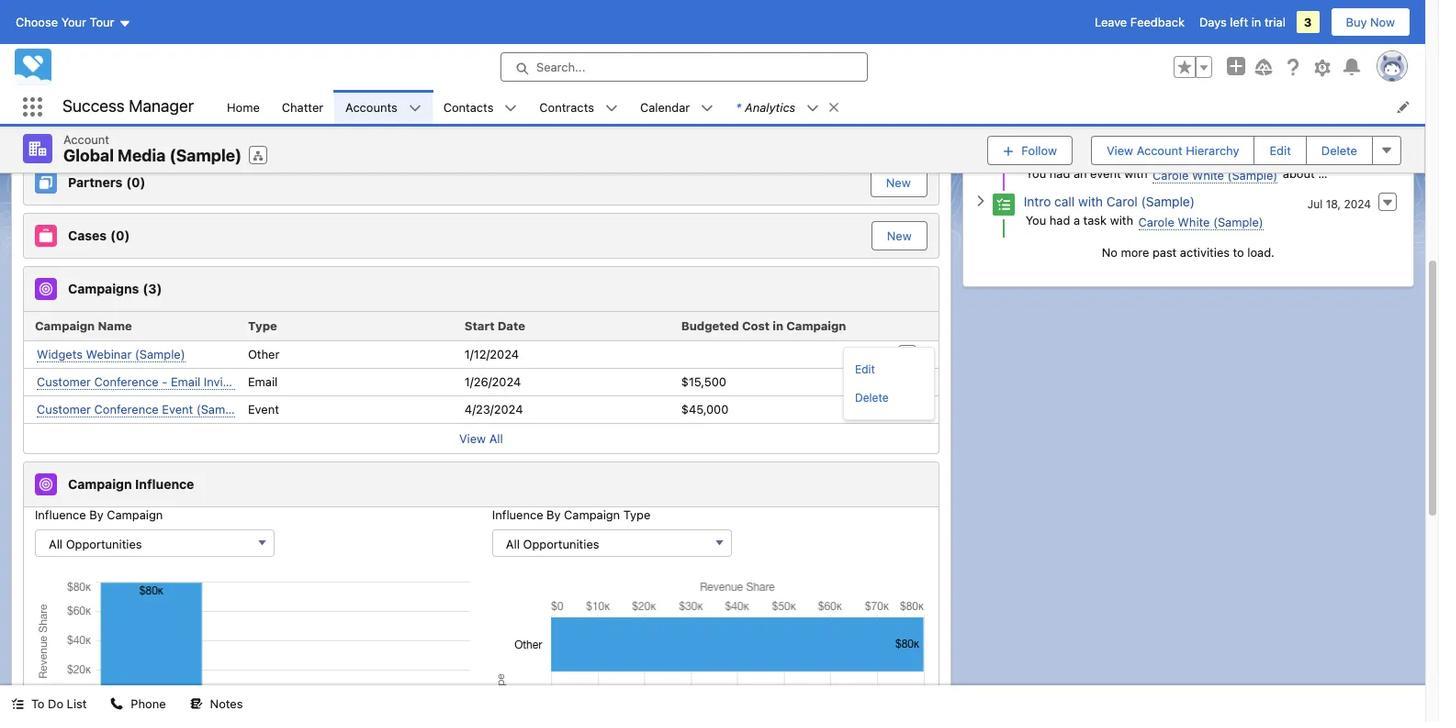 Task type: describe. For each thing, give the bounding box(es) containing it.
search... button
[[501, 52, 868, 82]]

| for media
[[1329, 108, 1332, 122]]

jul
[[1308, 197, 1323, 211]]

action element
[[891, 312, 939, 341]]

leave feedback
[[1095, 15, 1185, 29]]

(sample) up customer conference - email invite (sample)
[[135, 347, 185, 361]]

view account hierarchy
[[1107, 143, 1240, 158]]

2024
[[1344, 197, 1371, 211]]

chatter link
[[271, 90, 335, 124]]

orders image
[[35, 118, 57, 140]]

with inside you had a task with carole white (sample)
[[1110, 213, 1134, 227]]

1 vertical spatial global
[[63, 146, 114, 165]]

hierarchy
[[1186, 143, 1240, 158]]

activities
[[1180, 245, 1230, 260]]

phone button
[[100, 686, 177, 723]]

10:00 am | sep 22
[[1277, 61, 1371, 75]]

am for demo platform widgets (sample)
[[1310, 150, 1327, 164]]

all opportunities button for influence by campaign type
[[492, 530, 732, 557]]

budgeted cost in campaign
[[681, 319, 846, 333]]

had for you had an event with carole white (sample) about
[[1050, 166, 1071, 181]]

account inside button
[[1137, 143, 1183, 158]]

demo with global media (sample) link
[[1024, 104, 1225, 120]]

task
[[1084, 213, 1107, 227]]

delete button
[[1306, 136, 1373, 165]]

0 horizontal spatial event
[[162, 402, 193, 417]]

(sample) up you had an event with carole white (sample) about
[[1169, 147, 1222, 162]]

0 horizontal spatial email
[[171, 374, 201, 389]]

demo for demo platform widgets (sample)
[[1024, 147, 1059, 162]]

orders
[[68, 121, 112, 137]]

1/26/2024
[[465, 375, 521, 389]]

no more past activities to load. status
[[974, 245, 1403, 260]]

text default image inside the contracts list item
[[605, 102, 618, 115]]

last
[[1327, 24, 1353, 39]]

$45,000
[[681, 402, 729, 417]]

cases (0)
[[68, 228, 130, 243]]

(sample) inside you had an event with carole white (sample) about
[[1228, 168, 1278, 182]]

carole inside carole white (sample) about
[[1153, 79, 1189, 93]]

feedback
[[1131, 15, 1185, 29]]

influence for influence by campaign
[[35, 508, 86, 522]]

type inside "campaign influence" element
[[623, 508, 651, 522]]

start date element
[[457, 312, 674, 341]]

text default image inside notes button
[[190, 698, 203, 711]]

conference for event
[[94, 402, 159, 417]]

new for partners (0)
[[886, 175, 911, 190]]

a
[[1074, 213, 1080, 227]]

date
[[498, 319, 525, 333]]

calendar link
[[629, 90, 701, 124]]

search...
[[536, 60, 586, 74]]

text default image inside list item
[[828, 101, 841, 114]]

choose
[[16, 15, 58, 29]]

(sample) down you had an event with carole white (sample) about
[[1141, 193, 1195, 209]]

your
[[61, 15, 86, 29]]

widgets inside widgets webinar (sample) link
[[37, 347, 83, 361]]

cases
[[68, 228, 107, 243]]

event image for sync up (sample)
[[993, 58, 1015, 80]]

1 horizontal spatial influence
[[135, 477, 194, 492]]

customer conference event (sample) link
[[37, 402, 247, 418]]

start
[[465, 319, 495, 333]]

more
[[1121, 245, 1150, 260]]

list item containing *
[[725, 90, 849, 124]]

demo with global media (sample)
[[1024, 104, 1225, 120]]

campaigns element
[[23, 266, 939, 454]]

by for influence by campaign
[[89, 508, 104, 522]]

customer conference - email invite (sample)
[[37, 374, 287, 389]]

22
[[1358, 61, 1371, 75]]

text default image inside the contacts list item
[[505, 102, 518, 115]]

4:00
[[1282, 108, 1306, 122]]

text default image inside list item
[[807, 102, 820, 115]]

sync up (sample) link
[[1024, 57, 1131, 73]]

11:30 am | sep 14
[[1280, 150, 1371, 164]]

you had a task with carole white (sample)
[[1026, 213, 1264, 229]]

call
[[1055, 193, 1075, 209]]

follow button
[[988, 136, 1073, 165]]

new button for partners (0)
[[872, 169, 926, 196]]

influence by campaign type
[[492, 508, 651, 522]]

(sample) inside customer conference event (sample) event
[[196, 402, 247, 417]]

calendar list item
[[629, 90, 725, 124]]

text default image inside phone 'button'
[[111, 698, 123, 711]]

(sample) down other
[[237, 374, 287, 389]]

jul 18, 2024
[[1308, 197, 1371, 211]]

home
[[227, 100, 260, 114]]

0 vertical spatial |
[[1329, 61, 1332, 75]]

pm
[[1309, 108, 1326, 122]]

10:00
[[1277, 61, 1306, 75]]

do
[[48, 697, 63, 712]]

4/23/2024
[[465, 402, 523, 417]]

all for influence by campaign
[[49, 537, 63, 552]]

notes button
[[179, 686, 254, 723]]

am for sync up (sample)
[[1309, 61, 1326, 75]]

influence by campaign
[[35, 508, 163, 522]]

demo platform widgets (sample)
[[1024, 147, 1222, 162]]

phone
[[131, 697, 166, 712]]

contracts list item
[[529, 90, 629, 124]]

text default image inside calendar list item
[[701, 102, 714, 115]]

orders (0)
[[68, 121, 135, 137]]

view for view account hierarchy
[[1107, 143, 1134, 158]]

2 vertical spatial new
[[887, 228, 912, 243]]

sep for media
[[1335, 108, 1355, 122]]

september  •  2023
[[1004, 24, 1112, 39]]

about inside you had an event with carole white (sample) about
[[1283, 166, 1315, 181]]

choose your tour
[[16, 15, 114, 29]]

list containing home
[[216, 90, 1426, 124]]

task image
[[993, 194, 1015, 216]]

campaigns (3)
[[68, 281, 162, 296]]

intro
[[1024, 193, 1051, 209]]

conference for -
[[94, 374, 159, 389]]

leave
[[1095, 15, 1127, 29]]

contracts link
[[529, 90, 605, 124]]

an for you had an event
[[1074, 124, 1087, 138]]

invite
[[204, 374, 234, 389]]

september
[[1004, 24, 1069, 39]]

customer for customer conference - email invite (sample)
[[37, 374, 91, 389]]

month
[[1356, 24, 1393, 39]]

0 vertical spatial global
[[1091, 104, 1129, 120]]

campaign name element
[[24, 312, 241, 341]]

event for you had an event with carole white (sample) about
[[1091, 166, 1121, 181]]

text default image inside the accounts list item
[[409, 102, 421, 115]]

influence for influence by campaign type
[[492, 508, 543, 522]]

demo for demo with global media (sample)
[[1024, 104, 1059, 120]]

carole for event
[[1153, 168, 1189, 182]]

demo platform widgets (sample) link
[[1024, 147, 1222, 162]]

platform
[[1062, 147, 1113, 162]]

about inside carole white (sample) about
[[1283, 77, 1315, 91]]

with up you had an event
[[1062, 104, 1087, 120]]

(3)
[[143, 281, 162, 296]]

all opportunities button for influence by campaign
[[35, 530, 274, 557]]

past
[[1153, 245, 1177, 260]]

opportunities for influence by campaign
[[66, 537, 142, 552]]

customer for customer conference event (sample) event
[[37, 402, 91, 417]]

accounts link
[[335, 90, 409, 124]]

campaigns
[[68, 281, 139, 296]]

2023
[[1081, 24, 1112, 39]]

calendar
[[640, 100, 690, 114]]

leave feedback link
[[1095, 15, 1185, 29]]

| for (sample)
[[1330, 150, 1333, 164]]

to do list
[[31, 697, 87, 712]]

campaign influence element
[[23, 462, 939, 723]]



Task type: vqa. For each thing, say whether or not it's contained in the screenshot.
Demo's Event icon
yes



Task type: locate. For each thing, give the bounding box(es) containing it.
am right 11:30
[[1310, 150, 1327, 164]]

carole white (sample) link for about
[[1153, 168, 1278, 183]]

conference inside customer conference event (sample) event
[[94, 402, 159, 417]]

account up you had an event with carole white (sample) about
[[1137, 143, 1183, 158]]

(sample) up hierarchy
[[1172, 104, 1225, 120]]

2 new button from the top
[[872, 169, 926, 196]]

$15,500
[[681, 375, 727, 389]]

by for influence by campaign type
[[547, 508, 561, 522]]

2 horizontal spatial all
[[506, 537, 520, 552]]

all inside "campaigns" element
[[489, 431, 503, 446]]

am
[[1309, 61, 1326, 75], [1310, 150, 1327, 164]]

event
[[1091, 124, 1121, 138], [1091, 166, 1121, 181]]

all
[[489, 431, 503, 446], [49, 537, 63, 552], [506, 537, 520, 552]]

no
[[1102, 245, 1118, 260]]

2 event from the top
[[1091, 166, 1121, 181]]

0 vertical spatial type
[[248, 319, 277, 333]]

1 horizontal spatial media
[[1132, 104, 1168, 120]]

text default image right 'contracts'
[[605, 102, 618, 115]]

1 horizontal spatial by
[[547, 508, 561, 522]]

event image for demo platform widgets (sample)
[[993, 147, 1015, 169]]

with
[[1062, 104, 1087, 120], [1125, 166, 1148, 181], [1078, 193, 1103, 209], [1110, 213, 1134, 227]]

white
[[1192, 79, 1224, 93], [1192, 168, 1224, 182], [1178, 214, 1210, 229]]

1 event from the top
[[1091, 124, 1121, 138]]

demo down you had an event
[[1024, 147, 1059, 162]]

white down hierarchy
[[1192, 168, 1224, 182]]

account
[[63, 132, 109, 147], [1137, 143, 1183, 158]]

1 horizontal spatial all opportunities button
[[492, 530, 732, 557]]

event for you had an event
[[1091, 124, 1121, 138]]

type inside "campaigns" element
[[248, 319, 277, 333]]

2 vertical spatial (0)
[[110, 228, 130, 243]]

white inside carole white (sample) about
[[1192, 79, 1224, 93]]

1 had from the top
[[1050, 124, 1071, 138]]

2 conference from the top
[[94, 402, 159, 417]]

0 vertical spatial had
[[1050, 124, 1071, 138]]

event image up follow button
[[993, 104, 1015, 126]]

view account hierarchy button
[[1091, 136, 1255, 165]]

1 vertical spatial type
[[623, 508, 651, 522]]

1 horizontal spatial account
[[1137, 143, 1183, 158]]

conference inside 'customer conference - email invite (sample)' link
[[94, 374, 159, 389]]

had up call
[[1050, 166, 1071, 181]]

view all
[[459, 431, 503, 446]]

all opportunities button down the campaign influence link
[[35, 530, 274, 557]]

1 about from the top
[[1283, 77, 1315, 91]]

2 you from the top
[[1026, 166, 1046, 181]]

2 by from the left
[[547, 508, 561, 522]]

1 vertical spatial carole
[[1153, 168, 1189, 182]]

2 event image from the top
[[993, 104, 1015, 126]]

sep
[[1335, 61, 1355, 75], [1335, 108, 1355, 122], [1336, 150, 1356, 164]]

0 vertical spatial (0)
[[115, 121, 135, 137]]

1 vertical spatial white
[[1192, 168, 1224, 182]]

1 horizontal spatial email
[[248, 375, 278, 389]]

0 horizontal spatial influence
[[35, 508, 86, 522]]

0 horizontal spatial widgets
[[37, 347, 83, 361]]

new button for cases (0)
[[872, 221, 928, 250]]

1 by from the left
[[89, 508, 104, 522]]

view down demo with global media (sample) on the top of page
[[1107, 143, 1134, 158]]

media up the partners (0)
[[118, 146, 166, 165]]

0 vertical spatial white
[[1192, 79, 1224, 93]]

view inside button
[[1107, 143, 1134, 158]]

white for you had a task with carole white (sample)
[[1178, 214, 1210, 229]]

0 vertical spatial about
[[1283, 77, 1315, 91]]

list item
[[725, 90, 849, 124]]

email down other
[[248, 375, 278, 389]]

0 vertical spatial new button
[[872, 115, 926, 143]]

cost
[[742, 319, 770, 333]]

last month
[[1327, 24, 1393, 39]]

in right left
[[1252, 15, 1262, 29]]

2 demo from the top
[[1024, 147, 1059, 162]]

carole up past
[[1139, 214, 1175, 229]]

contracts image
[[35, 65, 57, 87]]

opportunities down influence by campaign type
[[523, 537, 599, 552]]

success manager
[[62, 97, 194, 116]]

in inside "campaigns" element
[[773, 319, 784, 333]]

carole white (sample) link down hierarchy
[[1153, 168, 1278, 183]]

carole white (sample) link up activities
[[1139, 214, 1264, 230]]

partners (0)
[[68, 174, 146, 190]]

4:00 pm | sep 20
[[1282, 108, 1371, 122]]

1 vertical spatial am
[[1310, 150, 1327, 164]]

0 vertical spatial you
[[1026, 124, 1046, 138]]

you inside you had an event with carole white (sample) about
[[1026, 166, 1046, 181]]

contacts list item
[[432, 90, 529, 124]]

you down intro
[[1026, 213, 1046, 227]]

0 horizontal spatial by
[[89, 508, 104, 522]]

sep left 20
[[1335, 108, 1355, 122]]

with down the "demo platform widgets (sample)" link
[[1125, 166, 1148, 181]]

2 vertical spatial had
[[1050, 213, 1071, 227]]

all opportunities for influence by campaign
[[49, 537, 142, 552]]

(0)
[[115, 121, 135, 137], [126, 174, 146, 190], [110, 228, 130, 243]]

sep left 22
[[1335, 61, 1355, 75]]

influence down campaign influence at the bottom
[[35, 508, 86, 522]]

edit button
[[1254, 136, 1307, 165]]

(sample) down edit button
[[1228, 168, 1278, 182]]

view inside "campaigns" element
[[459, 431, 486, 446]]

(sample) inside carole white (sample) about
[[1228, 79, 1278, 93]]

other
[[248, 347, 280, 362]]

customer inside customer conference event (sample) event
[[37, 402, 91, 417]]

with up task
[[1078, 193, 1103, 209]]

about down 11:30
[[1283, 166, 1315, 181]]

media up view account hierarchy
[[1132, 104, 1168, 120]]

text default image right analytics
[[828, 101, 841, 114]]

1 vertical spatial new button
[[872, 169, 926, 196]]

1 vertical spatial carole white (sample) link
[[1153, 168, 1278, 183]]

am right "10:00"
[[1309, 61, 1326, 75]]

| left 22
[[1329, 61, 1332, 75]]

2 vertical spatial you
[[1026, 213, 1046, 227]]

0 horizontal spatial all opportunities
[[49, 537, 142, 552]]

text default image right contacts
[[505, 102, 518, 115]]

1 horizontal spatial in
[[1252, 15, 1262, 29]]

text default image left phone
[[111, 698, 123, 711]]

choose your tour button
[[15, 7, 132, 37]]

3 you from the top
[[1026, 213, 1046, 227]]

event down the "demo platform widgets (sample)" link
[[1091, 166, 1121, 181]]

left
[[1230, 15, 1249, 29]]

global
[[1091, 104, 1129, 120], [63, 146, 114, 165]]

1 vertical spatial widgets
[[37, 347, 83, 361]]

| left 14
[[1330, 150, 1333, 164]]

all opportunities down influence by campaign type
[[506, 537, 599, 552]]

*
[[736, 100, 741, 114]]

1 all opportunities button from the left
[[35, 530, 274, 557]]

carole for task
[[1139, 214, 1175, 229]]

0 vertical spatial view
[[1107, 143, 1134, 158]]

1 vertical spatial event image
[[993, 104, 1015, 126]]

1 vertical spatial had
[[1050, 166, 1071, 181]]

contacts link
[[432, 90, 505, 124]]

global down 'orders'
[[63, 146, 114, 165]]

all opportunities
[[49, 537, 142, 552], [506, 537, 599, 552]]

| right pm
[[1329, 108, 1332, 122]]

you down follow
[[1026, 166, 1046, 181]]

load.
[[1248, 245, 1275, 260]]

demo up you had an event
[[1024, 104, 1059, 120]]

view down 4/23/2024 at the bottom left of the page
[[459, 431, 486, 446]]

1 horizontal spatial type
[[623, 508, 651, 522]]

text default image right accounts
[[409, 102, 421, 115]]

account down success
[[63, 132, 109, 147]]

event down -
[[162, 402, 193, 417]]

event down demo with global media (sample) "link"
[[1091, 124, 1121, 138]]

new for orders (0)
[[886, 122, 911, 136]]

notes
[[210, 697, 243, 712]]

account partner image
[[35, 171, 57, 193]]

3 new button from the top
[[872, 221, 928, 250]]

1 horizontal spatial global
[[1091, 104, 1129, 120]]

new button for orders (0)
[[872, 115, 926, 143]]

carole down view account hierarchy button
[[1153, 168, 1189, 182]]

sync
[[1024, 57, 1053, 73]]

1 conference from the top
[[94, 374, 159, 389]]

opportunities for influence by campaign type
[[523, 537, 599, 552]]

an up platform
[[1074, 124, 1087, 138]]

campaign influence
[[68, 477, 194, 492]]

(0) down global media (sample)
[[126, 174, 146, 190]]

to
[[1233, 245, 1244, 260]]

(sample)
[[1077, 57, 1131, 73], [1228, 79, 1278, 93], [1172, 104, 1225, 120], [169, 146, 242, 165], [1169, 147, 1222, 162], [1228, 168, 1278, 182], [1141, 193, 1195, 209], [1214, 214, 1264, 229], [135, 347, 185, 361], [237, 374, 287, 389], [196, 402, 247, 417]]

carole white (sample) link up hierarchy
[[1153, 79, 1278, 94]]

2 vertical spatial carole white (sample) link
[[1139, 214, 1264, 230]]

(sample) down '2023'
[[1077, 57, 1131, 73]]

0 horizontal spatial in
[[773, 319, 784, 333]]

1 vertical spatial view
[[459, 431, 486, 446]]

had for you had a task with carole white (sample)
[[1050, 213, 1071, 227]]

campaign name
[[35, 319, 132, 333]]

carole up demo with global media (sample) "link"
[[1153, 79, 1189, 93]]

days left in trial
[[1200, 15, 1286, 29]]

-
[[162, 374, 168, 389]]

view all link
[[24, 423, 939, 453]]

event image for demo with global media (sample)
[[993, 104, 1015, 126]]

•
[[1072, 24, 1078, 39]]

1 vertical spatial sep
[[1335, 108, 1355, 122]]

conference down widgets webinar (sample) link
[[94, 374, 159, 389]]

2 vertical spatial event image
[[993, 147, 1015, 169]]

1 horizontal spatial widgets
[[1116, 147, 1165, 162]]

1 event image from the top
[[993, 58, 1015, 80]]

now
[[1371, 15, 1395, 29]]

widgets down campaign name
[[37, 347, 83, 361]]

0 horizontal spatial media
[[118, 146, 166, 165]]

1 vertical spatial event
[[1091, 166, 1121, 181]]

0 vertical spatial event image
[[993, 58, 1015, 80]]

(0) for orders (0)
[[115, 121, 135, 137]]

carole inside you had an event with carole white (sample) about
[[1153, 168, 1189, 182]]

all down the influence by campaign
[[49, 537, 63, 552]]

buy now
[[1346, 15, 1395, 29]]

widgets webinar (sample) link
[[37, 347, 185, 362]]

text default image
[[605, 102, 618, 115], [807, 102, 820, 115], [974, 195, 987, 208], [190, 698, 203, 711]]

new
[[886, 122, 911, 136], [886, 175, 911, 190], [887, 228, 912, 243]]

2 vertical spatial new button
[[872, 221, 928, 250]]

1/12/2024
[[465, 347, 519, 362]]

in right cost
[[773, 319, 784, 333]]

1 opportunities from the left
[[66, 537, 142, 552]]

0 vertical spatial widgets
[[1116, 147, 1165, 162]]

influence down 'view all'
[[492, 508, 543, 522]]

all opportunities for influence by campaign type
[[506, 537, 599, 552]]

view for view all
[[459, 431, 486, 446]]

2 vertical spatial |
[[1330, 150, 1333, 164]]

sep left 14
[[1336, 150, 1356, 164]]

1 horizontal spatial all opportunities
[[506, 537, 599, 552]]

1 vertical spatial |
[[1329, 108, 1332, 122]]

2 vertical spatial white
[[1178, 214, 1210, 229]]

carole white (sample) about
[[1153, 77, 1318, 93]]

20
[[1358, 108, 1371, 122]]

event inside you had an event with carole white (sample) about
[[1091, 166, 1121, 181]]

you up follow
[[1026, 124, 1046, 138]]

event image left sync
[[993, 58, 1015, 80]]

an down platform
[[1074, 166, 1087, 181]]

1 vertical spatial you
[[1026, 166, 1046, 181]]

1 vertical spatial an
[[1074, 166, 1087, 181]]

0 vertical spatial in
[[1252, 15, 1262, 29]]

1 vertical spatial in
[[773, 319, 784, 333]]

opportunities down the influence by campaign
[[66, 537, 142, 552]]

new button
[[872, 115, 926, 143], [872, 169, 926, 196], [872, 221, 928, 250]]

type
[[248, 319, 277, 333], [623, 508, 651, 522]]

* analytics
[[736, 100, 796, 114]]

type element
[[241, 312, 457, 341]]

to do list button
[[0, 686, 98, 723]]

14
[[1359, 150, 1371, 164]]

text default image left task icon
[[974, 195, 987, 208]]

cases image
[[35, 225, 57, 247]]

text default image
[[828, 101, 841, 114], [409, 102, 421, 115], [505, 102, 518, 115], [701, 102, 714, 115], [11, 698, 24, 711], [111, 698, 123, 711]]

0 horizontal spatial type
[[248, 319, 277, 333]]

(0) right cases
[[110, 228, 130, 243]]

in for left
[[1252, 15, 1262, 29]]

(sample) down "10:00"
[[1228, 79, 1278, 93]]

0 vertical spatial new
[[886, 122, 911, 136]]

0 horizontal spatial view
[[459, 431, 486, 446]]

success
[[62, 97, 125, 116]]

2 an from the top
[[1074, 166, 1087, 181]]

analytics
[[745, 100, 796, 114]]

2 horizontal spatial influence
[[492, 508, 543, 522]]

all opportunities down the influence by campaign
[[49, 537, 142, 552]]

(sample) inside you had a task with carole white (sample)
[[1214, 214, 1264, 229]]

budgeted cost in campaign element
[[674, 312, 891, 341]]

0 horizontal spatial opportunities
[[66, 537, 142, 552]]

you for you had a task with carole white (sample)
[[1026, 213, 1046, 227]]

list
[[216, 90, 1426, 124]]

all opportunities button down influence by campaign type
[[492, 530, 732, 557]]

to
[[31, 697, 45, 712]]

(0) down success manager
[[115, 121, 135, 137]]

all down influence by campaign type
[[506, 537, 520, 552]]

2 had from the top
[[1050, 166, 1071, 181]]

white up no more past activities to load. "status"
[[1178, 214, 1210, 229]]

event
[[162, 402, 193, 417], [248, 402, 279, 417]]

1 horizontal spatial opportunities
[[523, 537, 599, 552]]

2 customer from the top
[[37, 402, 91, 417]]

0 vertical spatial an
[[1074, 124, 1087, 138]]

(0) for cases (0)
[[110, 228, 130, 243]]

buy
[[1346, 15, 1367, 29]]

all for influence by campaign type
[[506, 537, 520, 552]]

0 vertical spatial conference
[[94, 374, 159, 389]]

1 vertical spatial media
[[118, 146, 166, 165]]

text default image left *
[[701, 102, 714, 115]]

1 horizontal spatial view
[[1107, 143, 1134, 158]]

white inside you had a task with carole white (sample)
[[1178, 214, 1210, 229]]

campaign
[[35, 319, 95, 333], [787, 319, 846, 333], [68, 477, 132, 492], [107, 508, 163, 522], [564, 508, 620, 522]]

0 vertical spatial media
[[1132, 104, 1168, 120]]

conference down 'customer conference - email invite (sample)' link
[[94, 402, 159, 417]]

1 demo from the top
[[1024, 104, 1059, 120]]

0 vertical spatial customer
[[37, 374, 91, 389]]

you for you had an event
[[1026, 124, 1046, 138]]

0 vertical spatial sep
[[1335, 61, 1355, 75]]

0 vertical spatial carole white (sample) link
[[1153, 79, 1278, 94]]

delete
[[1322, 143, 1358, 158]]

1 vertical spatial conference
[[94, 402, 159, 417]]

conference
[[94, 374, 159, 389], [94, 402, 159, 417]]

1 customer from the top
[[37, 374, 91, 389]]

carole inside you had a task with carole white (sample)
[[1139, 214, 1175, 229]]

0 vertical spatial demo
[[1024, 104, 1059, 120]]

you inside you had a task with carole white (sample)
[[1026, 213, 1046, 227]]

0 horizontal spatial all opportunities button
[[35, 530, 274, 557]]

0 vertical spatial am
[[1309, 61, 1326, 75]]

1 new button from the top
[[872, 115, 926, 143]]

trial
[[1265, 15, 1286, 29]]

an inside you had an event with carole white (sample) about
[[1074, 166, 1087, 181]]

1 you from the top
[[1026, 124, 1046, 138]]

email
[[171, 374, 201, 389], [248, 375, 278, 389]]

1 an from the top
[[1074, 124, 1087, 138]]

text default image left to
[[11, 698, 24, 711]]

influence up the influence by campaign
[[135, 477, 194, 492]]

sep for (sample)
[[1336, 150, 1356, 164]]

1 vertical spatial about
[[1283, 166, 1315, 181]]

0 horizontal spatial global
[[63, 146, 114, 165]]

2 opportunities from the left
[[523, 537, 599, 552]]

with inside you had an event with carole white (sample) about
[[1125, 166, 1148, 181]]

contracts
[[540, 100, 594, 114]]

1 vertical spatial (0)
[[126, 174, 146, 190]]

in for cost
[[773, 319, 784, 333]]

about down "10:00"
[[1283, 77, 1315, 91]]

2 vertical spatial carole
[[1139, 214, 1175, 229]]

edit
[[1270, 143, 1291, 158]]

widgets up you had an event with carole white (sample) about
[[1116, 147, 1165, 162]]

by
[[89, 508, 104, 522], [547, 508, 561, 522]]

had inside you had an event with carole white (sample) about
[[1050, 166, 1071, 181]]

1 all opportunities from the left
[[49, 537, 142, 552]]

had inside you had a task with carole white (sample)
[[1050, 213, 1071, 227]]

intro call with carol (sample)
[[1024, 193, 1195, 209]]

global up you had an event
[[1091, 104, 1129, 120]]

view
[[1107, 143, 1134, 158], [459, 431, 486, 446]]

had left a
[[1050, 213, 1071, 227]]

(sample) down "invite"
[[196, 402, 247, 417]]

customer conference event (sample) event
[[37, 402, 279, 417]]

1 vertical spatial customer
[[37, 402, 91, 417]]

1 horizontal spatial event
[[248, 402, 279, 417]]

accounts
[[346, 100, 398, 114]]

buy now button
[[1331, 7, 1411, 37]]

text default image inside 'to do list' button
[[11, 698, 24, 711]]

chatter
[[282, 100, 323, 114]]

budgeted
[[681, 319, 739, 333]]

white for you had an event with carole white (sample) about
[[1192, 168, 1224, 182]]

0 vertical spatial carole
[[1153, 79, 1189, 93]]

2 all opportunities from the left
[[506, 537, 599, 552]]

all opportunities button
[[35, 530, 274, 557], [492, 530, 732, 557]]

(0) for partners (0)
[[126, 174, 146, 190]]

0 vertical spatial event
[[1091, 124, 1121, 138]]

(sample) down "home"
[[169, 146, 242, 165]]

you had an event with carole white (sample) about
[[1026, 166, 1318, 182]]

group
[[1174, 56, 1213, 78]]

accounts list item
[[335, 90, 432, 124]]

0 horizontal spatial all
[[49, 537, 63, 552]]

text default image right analytics
[[807, 102, 820, 115]]

3
[[1304, 15, 1312, 29]]

text default image left notes
[[190, 698, 203, 711]]

name
[[98, 319, 132, 333]]

carole white (sample) link for you had a task with carole white (sample)
[[1139, 214, 1264, 230]]

event image
[[993, 58, 1015, 80], [993, 104, 1015, 126], [993, 147, 1015, 169]]

3 had from the top
[[1050, 213, 1071, 227]]

event down other
[[248, 402, 279, 417]]

campaign influence link
[[68, 477, 202, 493]]

(sample) up to
[[1214, 214, 1264, 229]]

2 all opportunities button from the left
[[492, 530, 732, 557]]

2 vertical spatial sep
[[1336, 150, 1356, 164]]

1 vertical spatial demo
[[1024, 147, 1059, 162]]

customer conference - email invite (sample) link
[[37, 374, 287, 390]]

0 horizontal spatial account
[[63, 132, 109, 147]]

no more past activities to load.
[[1102, 245, 1275, 260]]

webinar
[[86, 347, 132, 361]]

event image left follow
[[993, 147, 1015, 169]]

2 about from the top
[[1283, 166, 1315, 181]]

1 vertical spatial new
[[886, 175, 911, 190]]

18,
[[1326, 197, 1341, 211]]

white inside you had an event with carole white (sample) about
[[1192, 168, 1224, 182]]

all down 4/23/2024 at the bottom left of the page
[[489, 431, 503, 446]]

with down carol
[[1110, 213, 1134, 227]]

white down days
[[1192, 79, 1224, 93]]

email right -
[[171, 374, 201, 389]]

had up follow
[[1050, 124, 1071, 138]]

you for you had an event with carole white (sample) about
[[1026, 166, 1046, 181]]

start date
[[465, 319, 525, 333]]

had for you had an event
[[1050, 124, 1071, 138]]

1 horizontal spatial all
[[489, 431, 503, 446]]

an for you had an event with carole white (sample) about
[[1074, 166, 1087, 181]]

3 event image from the top
[[993, 147, 1015, 169]]



